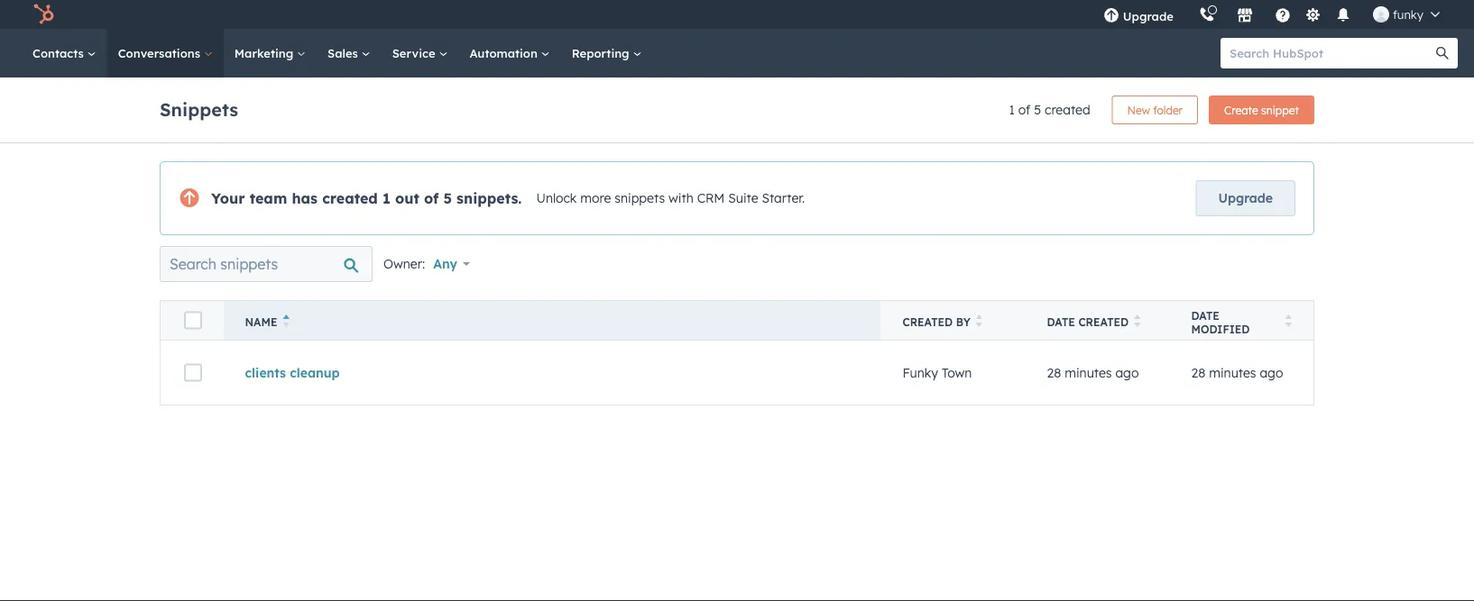 Task type: vqa. For each thing, say whether or not it's contained in the screenshot.
leftmost email
no



Task type: locate. For each thing, give the bounding box(es) containing it.
0 horizontal spatial date
[[1047, 316, 1076, 329]]

upgrade right upgrade icon
[[1123, 9, 1174, 23]]

any button
[[432, 246, 482, 282]]

1 horizontal spatial press to sort. element
[[1134, 315, 1141, 330]]

upgrade down create
[[1219, 190, 1273, 206]]

0 horizontal spatial press to sort. element
[[976, 315, 983, 330]]

menu containing funky
[[1091, 0, 1453, 29]]

starter.
[[762, 191, 805, 206]]

1 vertical spatial 1
[[383, 190, 391, 208]]

1 horizontal spatial ago
[[1260, 365, 1284, 381]]

folder
[[1154, 103, 1183, 117]]

unlock more snippets with crm suite starter.
[[536, 191, 805, 206]]

created for has
[[322, 190, 378, 208]]

Search search field
[[160, 246, 373, 282]]

marketplaces button
[[1226, 0, 1264, 29]]

1 horizontal spatial press to sort. image
[[1134, 315, 1141, 328]]

press to sort. element
[[976, 315, 983, 330], [1134, 315, 1141, 330], [1286, 315, 1292, 330]]

ago down date modified button at the right of page
[[1260, 365, 1284, 381]]

ago down date created button
[[1116, 365, 1139, 381]]

minutes down 'modified' at the right bottom
[[1209, 365, 1257, 381]]

0 horizontal spatial 28
[[1047, 365, 1062, 381]]

reporting link
[[561, 29, 653, 78]]

2 vertical spatial created
[[1079, 316, 1129, 329]]

0 horizontal spatial press to sort. image
[[976, 315, 983, 328]]

2 horizontal spatial press to sort. element
[[1286, 315, 1292, 330]]

date created button
[[1026, 301, 1170, 341]]

more
[[581, 191, 611, 206]]

of inside "snippets" banner
[[1019, 102, 1031, 118]]

created inside "snippets" banner
[[1045, 102, 1091, 118]]

funky
[[903, 365, 939, 381]]

Search HubSpot search field
[[1221, 38, 1442, 69]]

1 press to sort. image from the left
[[976, 315, 983, 328]]

28 minutes ago down 'modified' at the right bottom
[[1192, 365, 1284, 381]]

0 vertical spatial upgrade
[[1123, 9, 1174, 23]]

press to sort. element for created
[[1134, 315, 1141, 330]]

funky town image
[[1373, 6, 1390, 23]]

date modified
[[1192, 309, 1250, 336]]

settings image
[[1305, 8, 1322, 24]]

suite
[[729, 191, 759, 206]]

1 horizontal spatial 1
[[1009, 102, 1015, 118]]

1 horizontal spatial 28 minutes ago
[[1192, 365, 1284, 381]]

hubspot link
[[22, 4, 68, 25]]

your
[[211, 190, 245, 208]]

contacts
[[32, 46, 87, 60]]

minutes
[[1065, 365, 1112, 381], [1209, 365, 1257, 381]]

press to sort. element right the by
[[976, 315, 983, 330]]

ago
[[1116, 365, 1139, 381], [1260, 365, 1284, 381]]

service link
[[381, 29, 459, 78]]

1
[[1009, 102, 1015, 118], [383, 190, 391, 208]]

0 vertical spatial 1
[[1009, 102, 1015, 118]]

0 vertical spatial 5
[[1034, 102, 1042, 118]]

created by
[[903, 316, 971, 329]]

press to sort. image for created by
[[976, 315, 983, 328]]

crm
[[697, 191, 725, 206]]

notifications button
[[1328, 0, 1359, 29]]

0 horizontal spatial 5
[[443, 190, 452, 208]]

1 ago from the left
[[1116, 365, 1139, 381]]

press to sort. element inside date modified button
[[1286, 315, 1292, 330]]

date for date created
[[1047, 316, 1076, 329]]

minutes down date created
[[1065, 365, 1112, 381]]

28 down 'modified' at the right bottom
[[1192, 365, 1206, 381]]

snippet
[[1262, 103, 1300, 117]]

date
[[1192, 309, 1220, 323], [1047, 316, 1076, 329]]

1 horizontal spatial 5
[[1034, 102, 1042, 118]]

new
[[1128, 103, 1151, 117]]

press to sort. image for date created
[[1134, 315, 1141, 328]]

upgrade link
[[1196, 180, 1296, 217]]

28 minutes ago down date created
[[1047, 365, 1139, 381]]

new folder
[[1128, 103, 1183, 117]]

1 horizontal spatial 28
[[1192, 365, 1206, 381]]

1 vertical spatial created
[[322, 190, 378, 208]]

press to sort. image inside date created button
[[1134, 315, 1141, 328]]

0 horizontal spatial ago
[[1116, 365, 1139, 381]]

has
[[292, 190, 318, 208]]

date inside date modified
[[1192, 309, 1220, 323]]

new folder button
[[1112, 96, 1199, 125]]

1 vertical spatial 5
[[443, 190, 452, 208]]

service
[[392, 46, 439, 60]]

1 vertical spatial of
[[424, 190, 439, 208]]

create snippet
[[1225, 103, 1300, 117]]

28 minutes ago
[[1047, 365, 1139, 381], [1192, 365, 1284, 381]]

hubspot image
[[32, 4, 54, 25]]

1 horizontal spatial minutes
[[1209, 365, 1257, 381]]

town
[[942, 365, 972, 381]]

1 horizontal spatial of
[[1019, 102, 1031, 118]]

press to sort. element inside date created button
[[1134, 315, 1141, 330]]

create snippet button
[[1209, 96, 1315, 125]]

2 28 minutes ago from the left
[[1192, 365, 1284, 381]]

28 down date created
[[1047, 365, 1062, 381]]

help button
[[1268, 0, 1299, 29]]

28
[[1047, 365, 1062, 381], [1192, 365, 1206, 381]]

ascending sort. press to sort descending. image
[[283, 315, 290, 328]]

0 horizontal spatial upgrade
[[1123, 9, 1174, 23]]

1 press to sort. element from the left
[[976, 315, 983, 330]]

calling icon image
[[1199, 7, 1216, 23]]

snippets
[[615, 191, 665, 206]]

press to sort. element right date modified
[[1286, 315, 1292, 330]]

your team has created 1 out of 5 snippets.
[[211, 190, 522, 208]]

conversations
[[118, 46, 204, 60]]

press to sort. element inside the created by button
[[976, 315, 983, 330]]

funky town
[[903, 365, 972, 381]]

press to sort. element right date created
[[1134, 315, 1141, 330]]

upgrade
[[1123, 9, 1174, 23], [1219, 190, 1273, 206]]

sales link
[[317, 29, 381, 78]]

search button
[[1428, 38, 1458, 69]]

2 press to sort. image from the left
[[1134, 315, 1141, 328]]

0 horizontal spatial 1
[[383, 190, 391, 208]]

1 28 from the left
[[1047, 365, 1062, 381]]

menu
[[1091, 0, 1453, 29]]

unlock
[[536, 191, 577, 206]]

1 horizontal spatial date
[[1192, 309, 1220, 323]]

press to sort. image inside the created by button
[[976, 315, 983, 328]]

notifications image
[[1336, 8, 1352, 24]]

automation
[[470, 46, 541, 60]]

press to sort. image right date created
[[1134, 315, 1141, 328]]

of
[[1019, 102, 1031, 118], [424, 190, 439, 208]]

5
[[1034, 102, 1042, 118], [443, 190, 452, 208]]

press to sort. image right the by
[[976, 315, 983, 328]]

created
[[1045, 102, 1091, 118], [322, 190, 378, 208], [1079, 316, 1129, 329]]

created by button
[[881, 301, 1026, 341]]

marketing
[[234, 46, 297, 60]]

0 vertical spatial of
[[1019, 102, 1031, 118]]

press to sort. image
[[976, 315, 983, 328], [1134, 315, 1141, 328]]

2 press to sort. element from the left
[[1134, 315, 1141, 330]]

3 press to sort. element from the left
[[1286, 315, 1292, 330]]

0 vertical spatial created
[[1045, 102, 1091, 118]]

0 horizontal spatial minutes
[[1065, 365, 1112, 381]]

by
[[956, 316, 971, 329]]

1 vertical spatial upgrade
[[1219, 190, 1273, 206]]

0 horizontal spatial 28 minutes ago
[[1047, 365, 1139, 381]]



Task type: describe. For each thing, give the bounding box(es) containing it.
1 inside "snippets" banner
[[1009, 102, 1015, 118]]

date created
[[1047, 316, 1129, 329]]

name
[[245, 316, 277, 329]]

funky
[[1393, 7, 1424, 22]]

5 inside "snippets" banner
[[1034, 102, 1042, 118]]

clients
[[245, 365, 286, 381]]

create
[[1225, 103, 1259, 117]]

press to sort. element for by
[[976, 315, 983, 330]]

ascending sort. press to sort descending. element
[[283, 315, 290, 330]]

1 horizontal spatial upgrade
[[1219, 190, 1273, 206]]

marketing link
[[224, 29, 317, 78]]

conversations link
[[107, 29, 224, 78]]

out
[[395, 190, 420, 208]]

1 of 5 created
[[1009, 102, 1091, 118]]

marketplaces image
[[1237, 8, 1253, 24]]

search image
[[1437, 47, 1449, 60]]

snippets
[[160, 98, 238, 120]]

2 28 from the left
[[1192, 365, 1206, 381]]

date modified button
[[1170, 301, 1314, 341]]

press to sort. element for modified
[[1286, 315, 1292, 330]]

created inside button
[[1079, 316, 1129, 329]]

snippets.
[[457, 190, 522, 208]]

contacts link
[[22, 29, 107, 78]]

created
[[903, 316, 953, 329]]

help image
[[1275, 8, 1291, 24]]

1 minutes from the left
[[1065, 365, 1112, 381]]

owner:
[[384, 256, 425, 272]]

date for date modified
[[1192, 309, 1220, 323]]

2 ago from the left
[[1260, 365, 1284, 381]]

funky button
[[1363, 0, 1451, 29]]

calling icon button
[[1192, 2, 1223, 26]]

2 minutes from the left
[[1209, 365, 1257, 381]]

upgrade image
[[1104, 8, 1120, 24]]

with
[[669, 191, 694, 206]]

cleanup
[[290, 365, 340, 381]]

reporting
[[572, 46, 633, 60]]

modified
[[1192, 323, 1250, 336]]

sales
[[328, 46, 362, 60]]

settings link
[[1302, 5, 1325, 24]]

team
[[250, 190, 287, 208]]

clients cleanup
[[245, 365, 340, 381]]

0 horizontal spatial of
[[424, 190, 439, 208]]

snippets banner
[[160, 90, 1315, 125]]

press to sort. image
[[1286, 315, 1292, 328]]

created for 5
[[1045, 102, 1091, 118]]

any
[[433, 256, 458, 272]]

automation link
[[459, 29, 561, 78]]

clients cleanup link
[[245, 365, 340, 381]]

name button
[[223, 301, 881, 341]]

1 28 minutes ago from the left
[[1047, 365, 1139, 381]]



